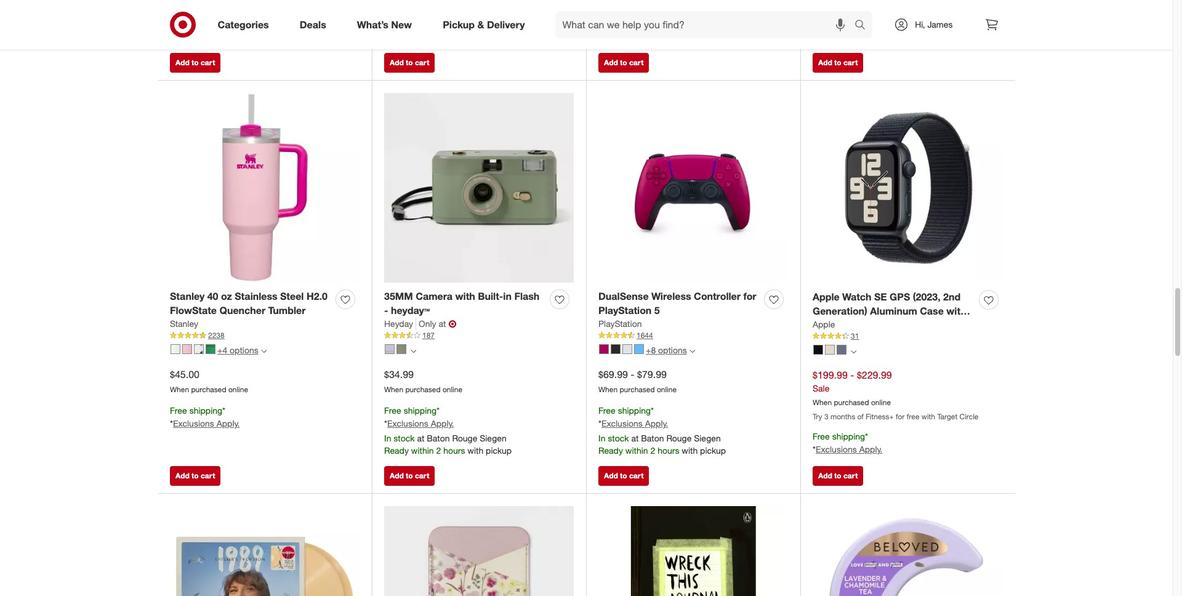 Task type: locate. For each thing, give the bounding box(es) containing it.
at left ¬
[[439, 319, 446, 329]]

nearby up search
[[840, 1, 867, 11]]

0 horizontal spatial hours
[[229, 32, 251, 42]]

2 horizontal spatial in
[[599, 433, 606, 443]]

free shipping * * exclusions apply.
[[170, 405, 240, 429], [813, 431, 883, 455]]

stanley 40 oz stainless steel h2.0 flowstate quencher tumbler image
[[170, 93, 360, 283], [170, 93, 360, 283]]

0 horizontal spatial all colors element
[[411, 347, 416, 354]]

categories link
[[207, 11, 284, 38]]

2 horizontal spatial stock
[[608, 433, 629, 443]]

(2023,
[[913, 291, 941, 303]]

1 horizontal spatial stock
[[394, 433, 415, 443]]

1 horizontal spatial 2
[[436, 445, 441, 456]]

target
[[938, 412, 958, 421]]

0 horizontal spatial ready
[[170, 32, 195, 42]]

siegen inside * exclusions apply. in stock at  baton rouge siegen ready within 2 hours
[[266, 20, 293, 30]]

sale
[[813, 383, 830, 394]]

online down 187 'link'
[[443, 385, 463, 394]]

shipping
[[190, 405, 222, 416], [404, 405, 437, 416], [618, 405, 651, 416], [833, 431, 866, 442]]

fitness+
[[866, 412, 894, 421]]

1 horizontal spatial check
[[813, 1, 838, 11]]

2 pickup from the left
[[701, 445, 726, 456]]

$199.99 - $229.99 sale when purchased online try 3 months of fitness+ for free with target circle
[[813, 369, 979, 421]]

shipping down $45.00 when purchased online
[[190, 405, 222, 416]]

0 horizontal spatial stores
[[440, 15, 464, 25]]

stainless
[[235, 290, 278, 303]]

within for dualsense wireless controller for playstation 5
[[626, 445, 648, 456]]

0 horizontal spatial siegen
[[266, 20, 293, 30]]

stanley down flowstate
[[170, 319, 198, 329]]

2 free shipping * * exclusions apply. in stock at  baton rouge siegen ready within 2 hours with pickup from the left
[[599, 405, 726, 456]]

1 vertical spatial for
[[896, 412, 905, 421]]

pickup for purchased
[[486, 445, 512, 456]]

1 horizontal spatial nearby
[[840, 1, 867, 11]]

free shipping * * exclusions apply. for when
[[170, 405, 240, 429]]

options left all colors + 8 more colors element
[[659, 345, 687, 356]]

free down the $45.00
[[170, 405, 187, 416]]

rouge
[[238, 20, 263, 30], [452, 433, 478, 443], [667, 433, 692, 443]]

apple watch se gps (2023, 2nd generation) aluminum case with sport loop image
[[813, 93, 1004, 283], [813, 93, 1004, 283]]

when down the $45.00
[[170, 385, 189, 394]]

james
[[928, 19, 953, 30]]

- for dualsense wireless controller for playstation 5
[[631, 369, 635, 381]]

options inside 'dropdown button'
[[230, 345, 259, 356]]

generation)
[[813, 305, 868, 317]]

options left "all colors + 4 more colors" element
[[230, 345, 259, 356]]

apple inside the apple watch se gps (2023, 2nd generation) aluminum case with sport loop
[[813, 291, 840, 303]]

0 horizontal spatial rouge
[[238, 20, 263, 30]]

apply. for $69.99 - $79.99
[[645, 418, 669, 429]]

0 horizontal spatial free shipping * * exclusions apply.
[[170, 405, 240, 429]]

online inside $199.99 - $229.99 sale when purchased online try 3 months of fitness+ for free with target circle
[[872, 398, 891, 407]]

- up heyday
[[384, 305, 388, 317]]

* inside * exclusions apply. in stock at  baton rouge siegen ready within 2 hours
[[170, 5, 173, 15]]

0 horizontal spatial 2
[[222, 32, 227, 42]]

1 horizontal spatial -
[[631, 369, 635, 381]]

- inside the $69.99 - $79.99 when purchased online
[[631, 369, 635, 381]]

ready for dualsense wireless controller for playstation 5
[[599, 445, 623, 456]]

starlight image
[[826, 345, 835, 355]]

2 stanley from the top
[[170, 319, 198, 329]]

purchased inside $199.99 - $229.99 sale when purchased online try 3 months of fitness+ for free with target circle
[[834, 398, 870, 407]]

- right $199.99
[[851, 369, 855, 382]]

1 vertical spatial stanley
[[170, 319, 198, 329]]

1 vertical spatial free shipping * * exclusions apply.
[[813, 431, 883, 455]]

0 horizontal spatial within
[[197, 32, 220, 42]]

0 horizontal spatial pickup
[[486, 445, 512, 456]]

1 horizontal spatial baton
[[427, 433, 450, 443]]

1 horizontal spatial free shipping * * exclusions apply. in stock at  baton rouge siegen ready within 2 hours with pickup
[[599, 405, 726, 456]]

when down the sale
[[813, 398, 832, 407]]

2 horizontal spatial 2
[[651, 445, 656, 456]]

1 horizontal spatial pickup
[[701, 445, 726, 456]]

purchased up months
[[834, 398, 870, 407]]

2 horizontal spatial siegen
[[694, 433, 721, 443]]

all colors element right the jade image
[[411, 347, 416, 354]]

1 horizontal spatial check nearby stores
[[813, 1, 893, 11]]

ready
[[170, 32, 195, 42], [384, 445, 409, 456], [599, 445, 623, 456]]

0 horizontal spatial baton
[[213, 20, 236, 30]]

apple
[[813, 291, 840, 303], [813, 319, 836, 330]]

free shipping * * exclusions apply. down $45.00 when purchased online
[[170, 405, 240, 429]]

+8 options
[[646, 345, 687, 356]]

hi,
[[916, 19, 926, 30]]

1 stanley from the top
[[170, 290, 205, 303]]

2 horizontal spatial baton
[[641, 433, 664, 443]]

tumbler
[[268, 305, 306, 317]]

in for 35mm camera with built-in flash - heyday™
[[384, 433, 391, 443]]

1 horizontal spatial in
[[384, 433, 391, 443]]

online up fitness+
[[872, 398, 891, 407]]

1 horizontal spatial for
[[896, 412, 905, 421]]

0 horizontal spatial stock
[[179, 20, 201, 30]]

$34.99
[[384, 369, 414, 381]]

exclusions inside * exclusions apply. in stock at  baton rouge siegen ready within 2 hours
[[173, 5, 214, 15]]

baton inside * exclusions apply. in stock at  baton rouge siegen ready within 2 hours
[[213, 20, 236, 30]]

40
[[207, 290, 218, 303]]

0 horizontal spatial in
[[170, 20, 177, 30]]

0 vertical spatial stores
[[869, 1, 893, 11]]

taylor swift - 1989 (taylor's version) tangerine edition (target exclusive, vinyl) image
[[170, 506, 360, 596], [170, 506, 360, 596]]

0 vertical spatial stanley
[[170, 290, 205, 303]]

2238 link
[[170, 330, 360, 341]]

187 link
[[384, 330, 574, 341]]

within inside * exclusions apply. in stock at  baton rouge siegen ready within 2 hours
[[197, 32, 220, 42]]

apply. down $34.99 when purchased online
[[431, 418, 454, 429]]

2 horizontal spatial rouge
[[667, 433, 692, 443]]

0 vertical spatial apple
[[813, 291, 840, 303]]

apply. down the $69.99 - $79.99 when purchased online
[[645, 418, 669, 429]]

abstract geos image
[[194, 344, 204, 354]]

nearby for check nearby stores button to the left
[[412, 15, 438, 25]]

0 vertical spatial free shipping * * exclusions apply.
[[170, 405, 240, 429]]

- right $69.99
[[631, 369, 635, 381]]

cart
[[201, 58, 215, 67], [415, 58, 430, 67], [630, 58, 644, 67], [844, 58, 858, 67], [201, 471, 215, 481], [415, 471, 430, 481], [630, 471, 644, 481], [844, 471, 858, 481]]

for inside $199.99 - $229.99 sale when purchased online try 3 months of fitness+ for free with target circle
[[896, 412, 905, 421]]

hours
[[229, 32, 251, 42], [444, 445, 465, 456], [658, 445, 680, 456]]

with
[[456, 290, 475, 303], [947, 305, 967, 317], [922, 412, 936, 421], [468, 445, 484, 456], [682, 445, 698, 456]]

shipping for $69.99 - $79.99
[[618, 405, 651, 416]]

midnight image
[[814, 345, 824, 355]]

online down $79.99
[[657, 385, 677, 394]]

2 options from the left
[[659, 345, 687, 356]]

stanley up flowstate
[[170, 290, 205, 303]]

3
[[825, 412, 829, 421]]

add to cart
[[176, 58, 215, 67], [390, 58, 430, 67], [604, 58, 644, 67], [819, 58, 858, 67], [176, 471, 215, 481], [390, 471, 430, 481], [604, 471, 644, 481], [819, 471, 858, 481]]

2
[[222, 32, 227, 42], [436, 445, 441, 456], [651, 445, 656, 456]]

-
[[384, 305, 388, 317], [631, 369, 635, 381], [851, 369, 855, 382]]

1 options from the left
[[230, 345, 259, 356]]

- inside 35mm camera with built-in flash - heyday™
[[384, 305, 388, 317]]

1 playstation from the top
[[599, 305, 652, 317]]

1 horizontal spatial rouge
[[452, 433, 478, 443]]

white/black image
[[623, 344, 633, 354]]

when down $69.99
[[599, 385, 618, 394]]

stanley
[[170, 290, 205, 303], [170, 319, 198, 329]]

apple watch se gps (2023, 2nd generation) aluminum case with sport loop link
[[813, 290, 975, 332]]

2 horizontal spatial ready
[[599, 445, 623, 456]]

nearby left pickup
[[412, 15, 438, 25]]

0 horizontal spatial options
[[230, 345, 259, 356]]

stores left the &
[[440, 15, 464, 25]]

apple up the generation)
[[813, 291, 840, 303]]

purchased down the $45.00
[[191, 385, 226, 394]]

check nearby stores
[[813, 1, 893, 11], [384, 15, 464, 25]]

1 pickup from the left
[[486, 445, 512, 456]]

all colors element
[[411, 347, 416, 354], [851, 348, 857, 355]]

options inside dropdown button
[[659, 345, 687, 356]]

flamingo image
[[182, 344, 192, 354]]

dualsense wireless controller for playstation 5 image
[[599, 93, 789, 283], [599, 93, 789, 283]]

apple watch se gps (2023, 2nd generation) aluminum case with sport loop
[[813, 291, 967, 332]]

+4 options
[[217, 345, 259, 356]]

apply. up categories on the top left of page
[[217, 5, 240, 15]]

1 horizontal spatial hours
[[444, 445, 465, 456]]

heyday only at ¬
[[384, 318, 457, 330]]

free shipping * * exclusions apply. in stock at  baton rouge siegen ready within 2 hours with pickup down the $69.99 - $79.99 when purchased online
[[599, 405, 726, 456]]

1 horizontal spatial siegen
[[480, 433, 507, 443]]

baton for 35mm camera with built-in flash - heyday™
[[427, 433, 450, 443]]

of
[[858, 412, 864, 421]]

playstation
[[599, 305, 652, 317], [599, 319, 642, 329]]

What can we help you find? suggestions appear below search field
[[555, 11, 858, 38]]

0 vertical spatial check nearby stores button
[[813, 0, 893, 12]]

2 horizontal spatial within
[[626, 445, 648, 456]]

1 vertical spatial check nearby stores
[[384, 15, 464, 25]]

stores
[[869, 1, 893, 11], [440, 15, 464, 25]]

2 horizontal spatial hours
[[658, 445, 680, 456]]

stock inside * exclusions apply. in stock at  baton rouge siegen ready within 2 hours
[[179, 20, 201, 30]]

*
[[170, 5, 173, 15], [222, 405, 225, 416], [437, 405, 440, 416], [651, 405, 654, 416], [170, 418, 173, 429], [384, 418, 387, 429], [599, 418, 602, 429], [866, 431, 869, 442], [813, 444, 816, 455]]

with inside 35mm camera with built-in flash - heyday™
[[456, 290, 475, 303]]

187
[[423, 331, 435, 340]]

online inside $34.99 when purchased online
[[443, 385, 463, 394]]

siegen for 35mm camera with built-in flash - heyday™
[[480, 433, 507, 443]]

heyday™
[[391, 305, 430, 317]]

beloved lavender and chamomile tea bath bomb - 4oz image
[[813, 506, 1004, 596], [813, 506, 1004, 596]]

35mm camera with built-in flash - heyday™ link
[[384, 290, 545, 318]]

with inside $199.99 - $229.99 sale when purchased online try 3 months of fitness+ for free with target circle
[[922, 412, 936, 421]]

0 horizontal spatial check nearby stores
[[384, 15, 464, 25]]

free down try
[[813, 431, 830, 442]]

stock for dualsense wireless controller for playstation 5
[[608, 433, 629, 443]]

1 vertical spatial nearby
[[412, 15, 438, 25]]

steel
[[280, 290, 304, 303]]

purchased
[[191, 385, 226, 394], [406, 385, 441, 394], [620, 385, 655, 394], [834, 398, 870, 407]]

jade image
[[397, 344, 407, 354]]

0 horizontal spatial nearby
[[412, 15, 438, 25]]

hours for dualsense wireless controller for playstation 5
[[658, 445, 680, 456]]

nearby
[[840, 1, 867, 11], [412, 15, 438, 25]]

+4
[[217, 345, 227, 356]]

heyday
[[384, 319, 413, 329]]

apply. down $45.00 when purchased online
[[217, 418, 240, 429]]

1 horizontal spatial options
[[659, 345, 687, 356]]

stanley inside stanley 40 oz stainless steel h2.0 flowstate quencher tumbler
[[170, 290, 205, 303]]

nearby for the rightmost check nearby stores button
[[840, 1, 867, 11]]

2 apple from the top
[[813, 319, 836, 330]]

when inside the $69.99 - $79.99 when purchased online
[[599, 385, 618, 394]]

0 vertical spatial for
[[744, 290, 757, 303]]

¬
[[449, 318, 457, 330]]

purchased down $34.99
[[406, 385, 441, 394]]

meadow image
[[206, 344, 216, 354]]

shipping down $34.99 when purchased online
[[404, 405, 437, 416]]

pickup for $79.99
[[701, 445, 726, 456]]

circle
[[960, 412, 979, 421]]

hours inside * exclusions apply. in stock at  baton rouge siegen ready within 2 hours
[[229, 32, 251, 42]]

0 horizontal spatial free shipping * * exclusions apply. in stock at  baton rouge siegen ready within 2 hours with pickup
[[384, 405, 512, 456]]

1 vertical spatial apple
[[813, 319, 836, 330]]

purchased down $79.99
[[620, 385, 655, 394]]

apply. down fitness+
[[860, 444, 883, 455]]

stock left categories on the top left of page
[[179, 20, 201, 30]]

cosmic red image
[[599, 344, 609, 354]]

for right controller
[[744, 290, 757, 303]]

1 free shipping * * exclusions apply. in stock at  baton rouge siegen ready within 2 hours with pickup from the left
[[384, 405, 512, 456]]

1 horizontal spatial within
[[411, 445, 434, 456]]

2 horizontal spatial -
[[851, 369, 855, 382]]

for left 'free'
[[896, 412, 905, 421]]

0 vertical spatial check nearby stores
[[813, 1, 893, 11]]

baton
[[213, 20, 236, 30], [427, 433, 450, 443], [641, 433, 664, 443]]

shipping for $45.00
[[190, 405, 222, 416]]

when
[[170, 385, 189, 394], [384, 385, 404, 394], [599, 385, 618, 394], [813, 398, 832, 407]]

2 for dualsense wireless controller for playstation 5
[[651, 445, 656, 456]]

stock down $34.99 when purchased online
[[394, 433, 415, 443]]

35mm camera with built-in flash - heyday™
[[384, 290, 540, 317]]

within
[[197, 32, 220, 42], [411, 445, 434, 456], [626, 445, 648, 456]]

playstation up midnight black "image"
[[599, 319, 642, 329]]

35mm camera with built-in flash - heyday™ image
[[384, 93, 574, 283], [384, 93, 574, 283]]

online inside the $69.99 - $79.99 when purchased online
[[657, 385, 677, 394]]

1 vertical spatial check nearby stores button
[[384, 14, 464, 26]]

check
[[813, 1, 838, 11], [384, 15, 409, 25]]

$45.00 when purchased online
[[170, 369, 248, 394]]

all colors image
[[851, 349, 857, 355]]

wreck this journal black edition 08/20/2012 self improvement - by keri smith ( paperback ) image
[[599, 506, 789, 596]]

1 horizontal spatial free shipping * * exclusions apply.
[[813, 431, 883, 455]]

free shipping * * exclusions apply. for -
[[813, 431, 883, 455]]

check nearby stores button
[[813, 0, 893, 12], [384, 14, 464, 26]]

delivery
[[487, 18, 525, 31]]

1 horizontal spatial ready
[[384, 445, 409, 456]]

online down +4 options
[[228, 385, 248, 394]]

1 horizontal spatial all colors element
[[851, 348, 857, 355]]

in for dualsense wireless controller for playstation 5
[[599, 433, 606, 443]]

pickup
[[486, 445, 512, 456], [701, 445, 726, 456]]

1 vertical spatial playstation
[[599, 319, 642, 329]]

0 vertical spatial playstation
[[599, 305, 652, 317]]

1 apple from the top
[[813, 291, 840, 303]]

at
[[203, 20, 210, 30], [439, 319, 446, 329], [417, 433, 425, 443], [632, 433, 639, 443]]

shipping down months
[[833, 431, 866, 442]]

0 horizontal spatial check
[[384, 15, 409, 25]]

1 horizontal spatial check nearby stores button
[[813, 0, 893, 12]]

cell phone wallet pocket with magsafe - heyday™ multicolor floral image
[[384, 506, 574, 596], [384, 506, 574, 596]]

all colors + 4 more colors element
[[261, 347, 267, 354]]

0 horizontal spatial -
[[384, 305, 388, 317]]

wireless
[[652, 290, 692, 303]]

rouge inside * exclusions apply. in stock at  baton rouge siegen ready within 2 hours
[[238, 20, 263, 30]]

free down $34.99
[[384, 405, 402, 416]]

at left categories on the top left of page
[[203, 20, 210, 30]]

- inside $199.99 - $229.99 sale when purchased online try 3 months of fitness+ for free with target circle
[[851, 369, 855, 382]]

stores up search
[[869, 1, 893, 11]]

playstation down "dualsense"
[[599, 305, 652, 317]]

free down $69.99
[[599, 405, 616, 416]]

shipping down the $69.99 - $79.99 when purchased online
[[618, 405, 651, 416]]

free shipping * * exclusions apply. in stock at  baton rouge siegen ready within 2 hours with pickup for $79.99
[[599, 405, 726, 456]]

hours for 35mm camera with built-in flash - heyday™
[[444, 445, 465, 456]]

+8
[[646, 345, 656, 356]]

all colors element right winter blue icon
[[851, 348, 857, 355]]

* exclusions apply. in stock at  baton rouge siegen ready within 2 hours
[[170, 5, 293, 42]]

at down $34.99 when purchased online
[[417, 433, 425, 443]]

1 horizontal spatial stores
[[869, 1, 893, 11]]

free shipping * * exclusions apply. in stock at  baton rouge siegen ready within 2 hours with pickup down $34.99 when purchased online
[[384, 405, 512, 456]]

stock down the $69.99 - $79.99 when purchased online
[[608, 433, 629, 443]]

0 horizontal spatial for
[[744, 290, 757, 303]]

free shipping * * exclusions apply. down months
[[813, 431, 883, 455]]

in
[[170, 20, 177, 30], [384, 433, 391, 443], [599, 433, 606, 443]]

when down $34.99
[[384, 385, 404, 394]]

apple down the generation)
[[813, 319, 836, 330]]

5
[[655, 305, 660, 317]]

shipping for $34.99
[[404, 405, 437, 416]]

at inside heyday only at ¬
[[439, 319, 446, 329]]

0 vertical spatial nearby
[[840, 1, 867, 11]]



Task type: describe. For each thing, give the bounding box(es) containing it.
stanley link
[[170, 318, 198, 330]]

frost/electric yellow image
[[171, 344, 181, 354]]

heyday link
[[384, 318, 416, 330]]

apple link
[[813, 319, 836, 331]]

ready for 35mm camera with built-in flash - heyday™
[[384, 445, 409, 456]]

exclusions apply. button down $34.99 when purchased online
[[387, 418, 454, 430]]

at inside * exclusions apply. in stock at  baton rouge siegen ready within 2 hours
[[203, 20, 210, 30]]

playstation link
[[599, 318, 642, 330]]

dualsense
[[599, 290, 649, 303]]

new
[[391, 18, 412, 31]]

apple for apple
[[813, 319, 836, 330]]

purchased inside $34.99 when purchased online
[[406, 385, 441, 394]]

all colors + 4 more colors image
[[261, 348, 267, 354]]

2 inside * exclusions apply. in stock at  baton rouge siegen ready within 2 hours
[[222, 32, 227, 42]]

exclusions apply. button up categories on the top left of page
[[173, 4, 240, 17]]

with inside the apple watch se gps (2023, 2nd generation) aluminum case with sport loop
[[947, 305, 967, 317]]

1 vertical spatial stores
[[440, 15, 464, 25]]

baton for dualsense wireless controller for playstation 5
[[641, 433, 664, 443]]

all colors image
[[411, 348, 416, 354]]

when inside $199.99 - $229.99 sale when purchased online try 3 months of fitness+ for free with target circle
[[813, 398, 832, 407]]

stanley for stanley 40 oz stainless steel h2.0 flowstate quencher tumbler
[[170, 290, 205, 303]]

0 horizontal spatial check nearby stores button
[[384, 14, 464, 26]]

gps
[[890, 291, 911, 303]]

search
[[850, 19, 879, 32]]

deals
[[300, 18, 326, 31]]

search button
[[850, 11, 879, 41]]

2238
[[208, 331, 225, 340]]

purchased inside the $69.99 - $79.99 when purchased online
[[620, 385, 655, 394]]

&
[[478, 18, 485, 31]]

camera
[[416, 290, 453, 303]]

$69.99 - $79.99 when purchased online
[[599, 369, 677, 394]]

flash
[[515, 290, 540, 303]]

options for purchased
[[230, 345, 259, 356]]

dualsense wireless controller for playstation 5 link
[[599, 290, 760, 318]]

at down the $69.99 - $79.99 when purchased online
[[632, 433, 639, 443]]

0 vertical spatial check
[[813, 1, 838, 11]]

rouge for 35mm camera with built-in flash - heyday™
[[452, 433, 478, 443]]

all colors + 8 more colors element
[[690, 347, 695, 354]]

dualsense wireless controller for playstation 5
[[599, 290, 757, 317]]

playstation inside dualsense wireless controller for playstation 5
[[599, 305, 652, 317]]

$199.99
[[813, 369, 848, 382]]

stanley 40 oz stainless steel h2.0 flowstate quencher tumbler link
[[170, 290, 331, 318]]

2 for 35mm camera with built-in flash - heyday™
[[436, 445, 441, 456]]

exclusions apply. button down $45.00 when purchased online
[[173, 418, 240, 430]]

only
[[419, 319, 437, 329]]

1644
[[637, 331, 653, 340]]

loop
[[842, 319, 866, 332]]

when inside $34.99 when purchased online
[[384, 385, 404, 394]]

siegen for dualsense wireless controller for playstation 5
[[694, 433, 721, 443]]

midnight black image
[[611, 344, 621, 354]]

31
[[851, 332, 860, 341]]

within for 35mm camera with built-in flash - heyday™
[[411, 445, 434, 456]]

ready inside * exclusions apply. in stock at  baton rouge siegen ready within 2 hours
[[170, 32, 195, 42]]

for inside dualsense wireless controller for playstation 5
[[744, 290, 757, 303]]

pickup & delivery link
[[433, 11, 541, 38]]

rouge for dualsense wireless controller for playstation 5
[[667, 433, 692, 443]]

controller
[[694, 290, 741, 303]]

h2.0
[[307, 290, 328, 303]]

apple for apple watch se gps (2023, 2nd generation) aluminum case with sport loop
[[813, 291, 840, 303]]

$79.99
[[638, 369, 667, 381]]

apply. inside * exclusions apply. in stock at  baton rouge siegen ready within 2 hours
[[217, 5, 240, 15]]

options for $79.99
[[659, 345, 687, 356]]

exclusions for $45.00
[[173, 418, 214, 429]]

pickup & delivery
[[443, 18, 525, 31]]

apply. for $34.99
[[431, 418, 454, 429]]

stock for 35mm camera with built-in flash - heyday™
[[394, 433, 415, 443]]

try
[[813, 412, 823, 421]]

sport
[[813, 319, 839, 332]]

all colors element for $199.99
[[851, 348, 857, 355]]

oz
[[221, 290, 232, 303]]

free for $45.00
[[170, 405, 187, 416]]

free for $34.99
[[384, 405, 402, 416]]

- for apple watch se gps (2023, 2nd generation) aluminum case with sport loop
[[851, 369, 855, 382]]

purchased inside $45.00 when purchased online
[[191, 385, 226, 394]]

$34.99 when purchased online
[[384, 369, 463, 394]]

online inside $45.00 when purchased online
[[228, 385, 248, 394]]

what's new
[[357, 18, 412, 31]]

stanley for stanley
[[170, 319, 198, 329]]

in
[[504, 290, 512, 303]]

35mm
[[384, 290, 413, 303]]

exclusions apply. button down months
[[816, 444, 883, 456]]

starlight blue image
[[635, 344, 644, 354]]

quencher
[[220, 305, 266, 317]]

stanley 40 oz stainless steel h2.0 flowstate quencher tumbler
[[170, 290, 328, 317]]

all colors + 8 more colors image
[[690, 348, 695, 354]]

pickup
[[443, 18, 475, 31]]

case
[[921, 305, 944, 317]]

deals link
[[289, 11, 342, 38]]

1 vertical spatial check
[[384, 15, 409, 25]]

exclusions for $34.99
[[387, 418, 429, 429]]

aluminum
[[871, 305, 918, 317]]

watch
[[843, 291, 872, 303]]

in inside * exclusions apply. in stock at  baton rouge siegen ready within 2 hours
[[170, 20, 177, 30]]

hi, james
[[916, 19, 953, 30]]

$69.99
[[599, 369, 628, 381]]

what's
[[357, 18, 389, 31]]

what's new link
[[347, 11, 428, 38]]

when inside $45.00 when purchased online
[[170, 385, 189, 394]]

winter blue image
[[837, 345, 847, 355]]

free
[[907, 412, 920, 421]]

+4 options button
[[165, 341, 272, 361]]

$229.99
[[858, 369, 893, 382]]

exclusions for $69.99 - $79.99
[[602, 418, 643, 429]]

categories
[[218, 18, 269, 31]]

$45.00
[[170, 369, 200, 381]]

free shipping * * exclusions apply. in stock at  baton rouge siegen ready within 2 hours with pickup for purchased
[[384, 405, 512, 456]]

2 playstation from the top
[[599, 319, 642, 329]]

flowstate
[[170, 305, 217, 317]]

31 link
[[813, 331, 1004, 342]]

1644 link
[[599, 330, 789, 341]]

2nd
[[944, 291, 961, 303]]

soft purple image
[[385, 344, 395, 354]]

exclusions apply. button down the $69.99 - $79.99 when purchased online
[[602, 418, 669, 430]]

se
[[875, 291, 888, 303]]

built-
[[478, 290, 504, 303]]

months
[[831, 412, 856, 421]]

all colors element for $34.99
[[411, 347, 416, 354]]

apply. for $45.00
[[217, 418, 240, 429]]

free for $69.99 - $79.99
[[599, 405, 616, 416]]

+8 options button
[[594, 341, 701, 361]]



Task type: vqa. For each thing, say whether or not it's contained in the screenshot.
Nintendo in BUTTON
no



